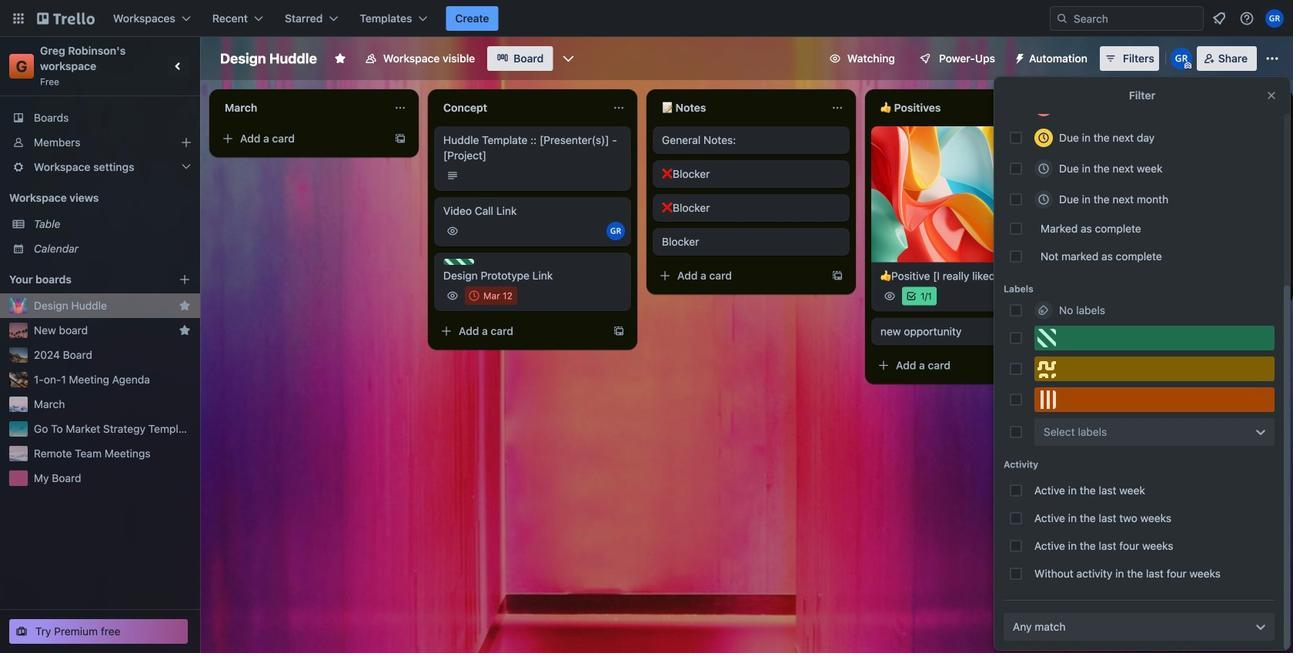 Task type: locate. For each thing, give the bounding box(es) containing it.
None checkbox
[[1100, 206, 1148, 225], [465, 286, 517, 305], [1100, 206, 1148, 225], [465, 286, 517, 305]]

2 vertical spatial create from template… image
[[613, 325, 625, 337]]

0 vertical spatial greg robinson (gregrobinson96) image
[[1171, 48, 1193, 69]]

1 vertical spatial create from template… image
[[832, 270, 844, 282]]

create from template… image
[[394, 132, 407, 145], [832, 270, 844, 282], [613, 325, 625, 337]]

0 horizontal spatial greg robinson (gregrobinson96) image
[[607, 222, 625, 240]]

0 notifications image
[[1211, 9, 1229, 28]]

primary element
[[0, 0, 1294, 37]]

1 horizontal spatial greg robinson (gregrobinson96) image
[[1171, 48, 1193, 69]]

2 starred icon image from the top
[[179, 324, 191, 337]]

1 horizontal spatial create from template… image
[[613, 325, 625, 337]]

starred icon image
[[179, 300, 191, 312], [179, 324, 191, 337]]

greg robinson (gregrobinson96) image
[[1171, 48, 1193, 69], [607, 222, 625, 240]]

2 horizontal spatial create from template… image
[[832, 270, 844, 282]]

1 vertical spatial starred icon image
[[179, 324, 191, 337]]

0 vertical spatial starred icon image
[[179, 300, 191, 312]]

color: orange, title: none element
[[1035, 387, 1275, 412]]

0 horizontal spatial create from template… image
[[394, 132, 407, 145]]

customize views image
[[561, 51, 576, 66]]

None text field
[[872, 95, 1044, 120]]

None text field
[[216, 95, 388, 120], [434, 95, 607, 120], [653, 95, 826, 120], [216, 95, 388, 120], [434, 95, 607, 120], [653, 95, 826, 120]]

color: green, title: none element
[[1035, 326, 1275, 350]]

search image
[[1057, 12, 1069, 25]]

add board image
[[179, 273, 191, 286]]

show menu image
[[1265, 51, 1281, 66]]



Task type: describe. For each thing, give the bounding box(es) containing it.
Search field
[[1069, 8, 1204, 29]]

sm image
[[1008, 46, 1030, 68]]

star or unstar board image
[[334, 52, 346, 65]]

0 vertical spatial create from template… image
[[394, 132, 407, 145]]

open information menu image
[[1240, 11, 1255, 26]]

color: green, title: none image
[[444, 259, 474, 265]]

greg robinson (gregrobinson96) image
[[1266, 9, 1285, 28]]

1 vertical spatial greg robinson (gregrobinson96) image
[[607, 222, 625, 240]]

color: yellow, title: none element
[[1035, 357, 1275, 381]]

workspace navigation collapse icon image
[[168, 55, 189, 77]]

back to home image
[[37, 6, 95, 31]]

create from template… image
[[1050, 359, 1063, 372]]

Board name text field
[[213, 46, 325, 71]]

1 starred icon image from the top
[[179, 300, 191, 312]]

close popover image
[[1266, 89, 1278, 102]]

this member is an admin of this board. image
[[1185, 62, 1192, 69]]

your boards with 8 items element
[[9, 270, 156, 289]]



Task type: vqa. For each thing, say whether or not it's contained in the screenshot.
Show menu Icon
yes



